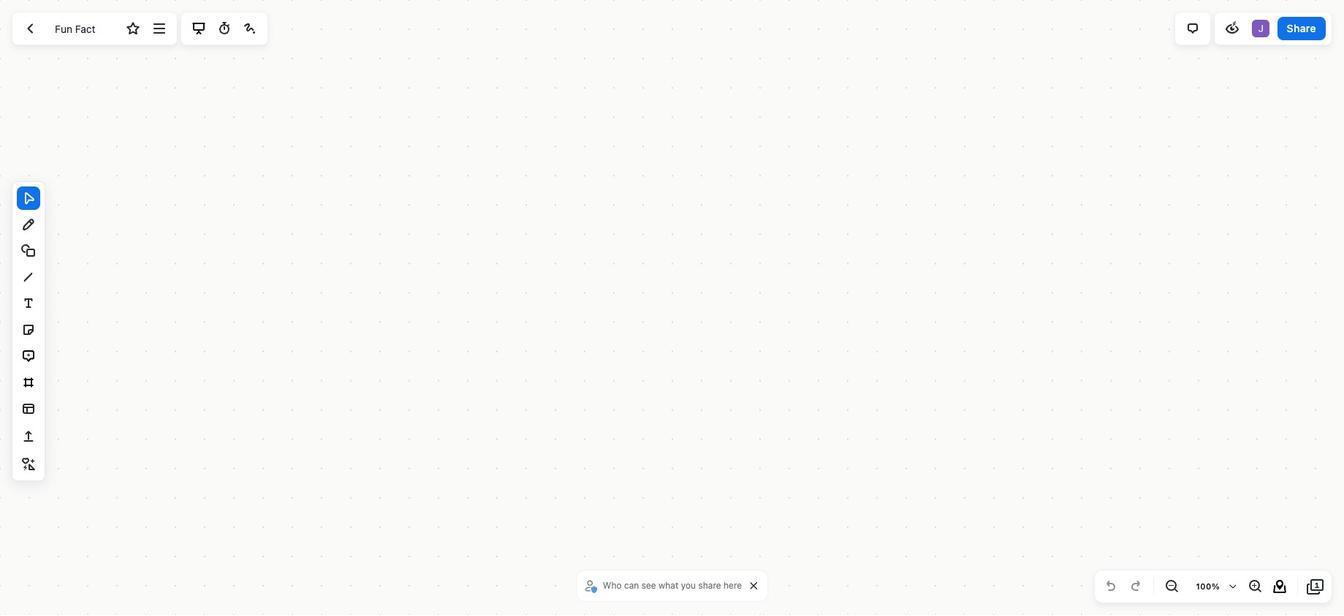 Task type: locate. For each thing, give the bounding box(es) containing it.
more tools image
[[20, 456, 37, 473]]

laser image
[[241, 20, 259, 37]]

you
[[681, 580, 696, 591]]

100 %
[[1197, 581, 1220, 591]]

pages image
[[1308, 578, 1325, 595]]

what
[[659, 580, 679, 591]]

share button
[[1278, 17, 1327, 40]]

here
[[724, 580, 742, 591]]

share
[[1288, 22, 1317, 34]]

zoom in image
[[1247, 578, 1264, 595]]

upload image
[[20, 428, 37, 445]]

can
[[624, 580, 639, 591]]



Task type: describe. For each thing, give the bounding box(es) containing it.
all eyes on me image
[[1224, 20, 1241, 37]]

zoom out image
[[1163, 578, 1181, 595]]

100
[[1197, 581, 1212, 591]]

see
[[642, 580, 656, 591]]

share
[[699, 580, 722, 591]]

mini map image
[[1272, 578, 1289, 595]]

%
[[1212, 581, 1220, 591]]

Document name text field
[[44, 17, 119, 40]]

star this whiteboard image
[[125, 20, 142, 37]]

present image
[[190, 20, 207, 37]]

more options image
[[150, 20, 168, 37]]

who can see what you share here
[[603, 580, 742, 591]]

who can see what you share here button
[[583, 575, 746, 597]]

timer image
[[216, 20, 233, 37]]

who
[[603, 580, 622, 591]]

comment panel image
[[1184, 20, 1202, 37]]

templates image
[[20, 400, 37, 418]]

dashboard image
[[21, 20, 39, 37]]



Task type: vqa. For each thing, say whether or not it's contained in the screenshot.
Hide
no



